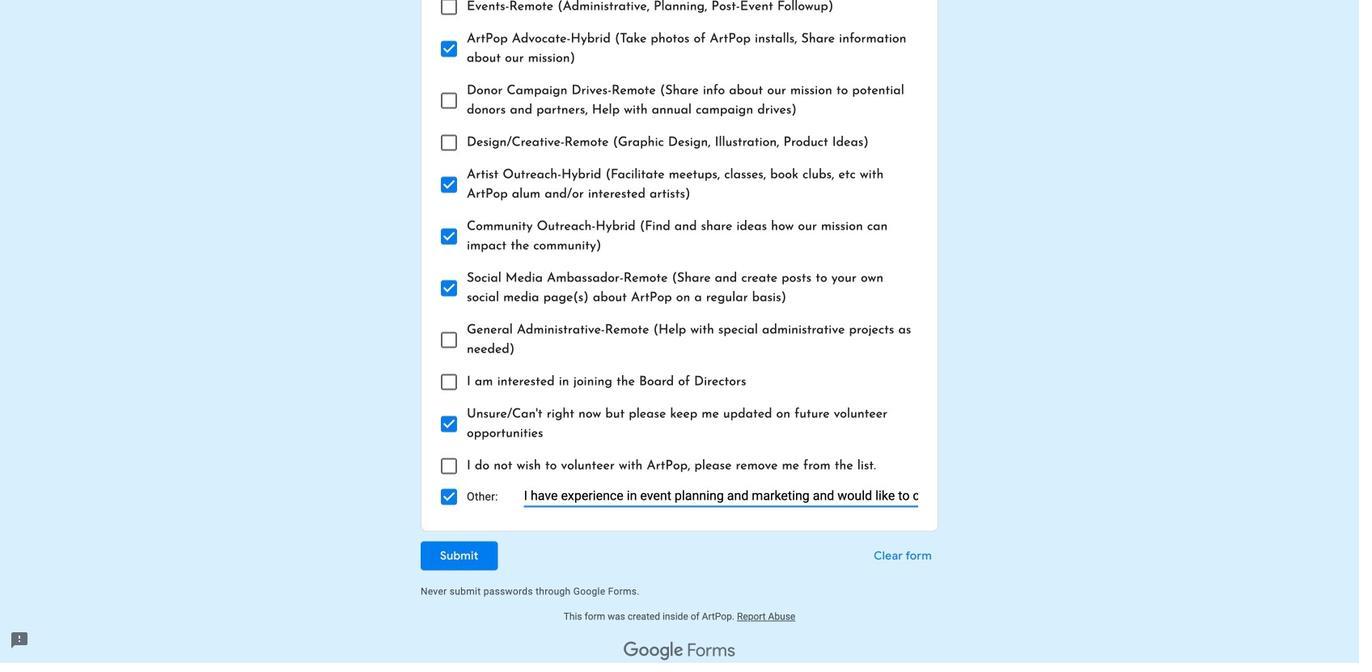 Task type: describe. For each thing, give the bounding box(es) containing it.
Community Outreach-Hybrid (Find and share ideas how our mission can impact the community) checkbox
[[441, 229, 457, 245]]

Unsure/Can't right now but please keep me updated on future volunteer opportunities checkbox
[[441, 417, 457, 433]]

i do not wish to volunteer with artpop, please remove me from the list. image
[[443, 460, 456, 473]]

other: image
[[441, 490, 457, 506]]

Artist Outreach-Hybrid (Facilitate meetups, classes, book clubs, etc with ArtPop alum and/or interested artists) checkbox
[[441, 177, 457, 193]]

unsure/can't right now but please keep me updated on future volunteer opportunities image
[[441, 417, 457, 433]]

design/creative-remote (graphic design, illustration, product ideas) image
[[443, 137, 456, 150]]

donor campaign drives-remote (share info about our mission to potential donors and partners, help with annual campaign drives) image
[[443, 95, 456, 107]]

Design/Creative-Remote (Graphic Design, Illustration, Product Ideas) checkbox
[[441, 135, 457, 151]]

Other response text field
[[524, 487, 919, 506]]

Social Media Ambassador-Remote (Share and create posts to your own social media page(s) about ArtPop on a regular basis) checkbox
[[441, 281, 457, 297]]

I am interested in joining the Board of Directors checkbox
[[441, 375, 457, 391]]



Task type: vqa. For each thing, say whether or not it's contained in the screenshot.
list
yes



Task type: locate. For each thing, give the bounding box(es) containing it.
artpop advocate-hybrid (take photos of artpop installs, share information about our mission) image
[[441, 41, 457, 57]]

report a problem to google image
[[10, 631, 29, 651]]

i am interested in joining the board of directors image
[[443, 376, 456, 389]]

Other: checkbox
[[441, 490, 457, 506]]

events-remote (administrative, planning, post-event followup) image
[[443, 1, 456, 14]]

artist outreach-hybrid (facilitate meetups, classes, book clubs, etc with artpop alum and/or interested artists) image
[[441, 177, 457, 193]]

social media ambassador-remote (share and create posts to your own social media page(s) about artpop on a regular basis) image
[[441, 281, 457, 297]]

I do not wish to volunteer with ArtPop, please remove me from the list. checkbox
[[441, 459, 457, 475]]

Donor Campaign Drives-Remote (Share info about our mission to potential donors and partners, Help with annual campaign drives) checkbox
[[441, 93, 457, 109]]

ArtPop Advocate-Hybrid (Take photos of ArtPop installs, Share information about our mission) checkbox
[[441, 41, 457, 57]]

General Administrative-Remote (Help with special administrative projects as needed) checkbox
[[441, 332, 457, 349]]

Events-Remote (Administrative, Planning, Post-Event Followup) checkbox
[[441, 0, 457, 15]]

google image
[[624, 643, 684, 662]]

community outreach-hybrid (find and share ideas how our mission can impact the community) image
[[441, 229, 457, 245]]

general administrative-remote (help with special administrative projects as needed) image
[[443, 334, 456, 347]]

list
[[441, 0, 919, 512]]



